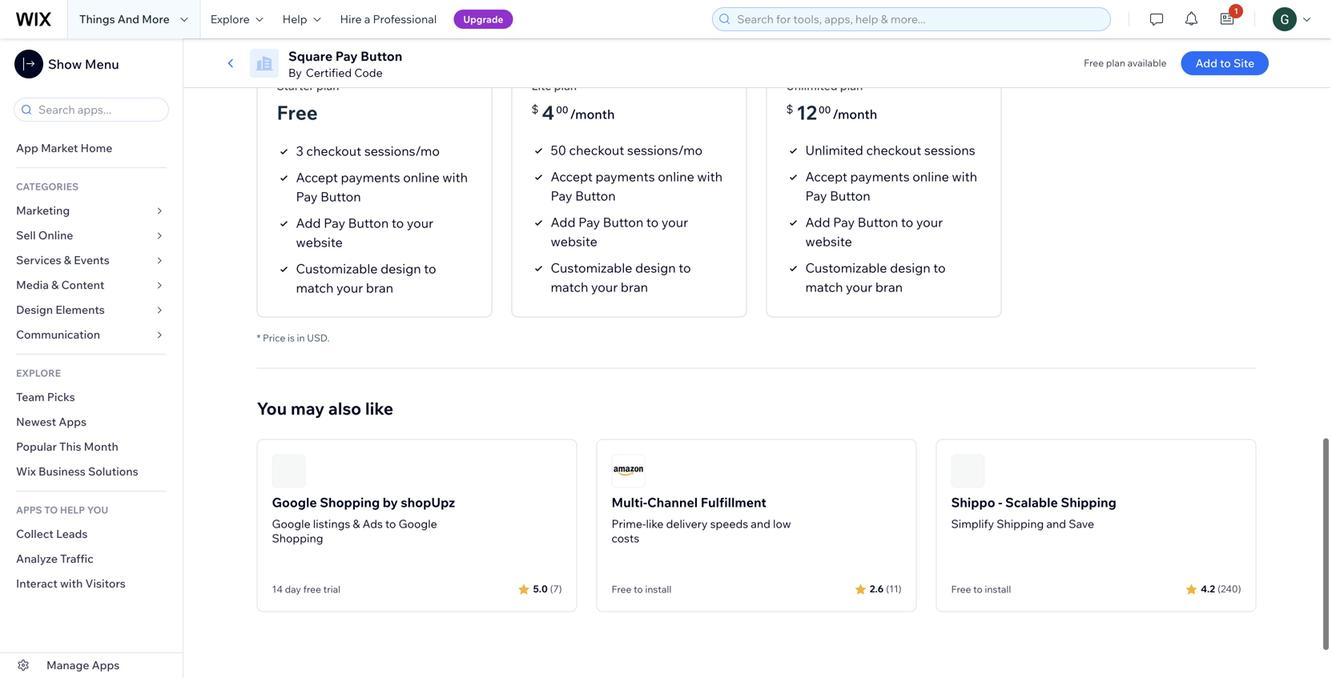 Task type: vqa. For each thing, say whether or not it's contained in the screenshot.


Task type: locate. For each thing, give the bounding box(es) containing it.
match
[[551, 279, 588, 295], [806, 279, 843, 295], [296, 280, 334, 296]]

5.0
[[533, 583, 548, 595]]

accept for 4
[[551, 169, 593, 185]]

2 free to install from the left
[[952, 584, 1011, 596]]

scalable
[[1006, 495, 1058, 511]]

you
[[87, 504, 108, 516]]

button inside square pay button by certified code
[[361, 48, 402, 64]]

explore
[[16, 367, 61, 379]]

0 horizontal spatial 00
[[556, 104, 569, 116]]

2 horizontal spatial bran
[[876, 279, 903, 295]]

upgrade button
[[454, 10, 513, 29]]

payments down unlimited checkout sessions
[[851, 169, 910, 185]]

checkout for 12
[[867, 142, 922, 158]]

1 free to install from the left
[[612, 584, 672, 596]]

install down simplify
[[985, 584, 1011, 596]]

1 /month from the left
[[570, 106, 615, 122]]

$ left 4
[[532, 102, 539, 116]]

categories
[[16, 181, 79, 193]]

checkout left sessions
[[867, 142, 922, 158]]

checkout right the 3
[[306, 143, 362, 159]]

free down starter
[[277, 101, 318, 125]]

1 vertical spatial like
[[646, 517, 664, 531]]

0 horizontal spatial &
[[51, 278, 59, 292]]

00 inside the $ 12 00 /month
[[819, 104, 831, 116]]

online down 3 checkout sessions/mo
[[403, 170, 440, 186]]

0 horizontal spatial website
[[296, 234, 343, 250]]

customizable design to match your bran for 4
[[551, 260, 691, 295]]

1 horizontal spatial customizable
[[551, 260, 633, 276]]

apps for manage apps
[[92, 659, 120, 673]]

1 vertical spatial &
[[51, 278, 59, 292]]

0 horizontal spatial checkout
[[306, 143, 362, 159]]

customizable for 4
[[551, 260, 633, 276]]

design elements
[[16, 303, 105, 317]]

a
[[364, 12, 370, 26]]

like down channel
[[646, 517, 664, 531]]

accept
[[551, 169, 593, 185], [806, 169, 848, 185], [296, 170, 338, 186]]

$ left 12
[[786, 102, 794, 116]]

1 horizontal spatial website
[[551, 234, 598, 250]]

2 horizontal spatial website
[[806, 234, 852, 250]]

2 horizontal spatial checkout
[[867, 142, 922, 158]]

0 horizontal spatial sessions/mo
[[364, 143, 440, 159]]

may
[[291, 398, 325, 420]]

1 vertical spatial apps
[[92, 659, 120, 673]]

1 horizontal spatial design
[[635, 260, 676, 276]]

apps right manage
[[92, 659, 120, 673]]

/month right 4
[[570, 106, 615, 122]]

0 horizontal spatial $
[[532, 102, 539, 116]]

leads
[[56, 527, 88, 541]]

& right media on the left top of the page
[[51, 278, 59, 292]]

plan right lite
[[554, 79, 577, 93]]

2.6
[[870, 583, 884, 595]]

& left the events
[[64, 253, 71, 267]]

menu
[[85, 56, 119, 72]]

1 horizontal spatial apps
[[92, 659, 120, 673]]

google shopping by shopupz logo image
[[272, 455, 306, 488]]

2 horizontal spatial customizable
[[806, 260, 887, 276]]

shippo - scalable shipping logo image
[[952, 455, 985, 488]]

1 horizontal spatial payments
[[596, 169, 655, 185]]

plan
[[1106, 57, 1126, 69], [316, 79, 339, 93], [554, 79, 577, 93], [840, 79, 863, 93]]

design for 12
[[890, 260, 931, 276]]

content
[[61, 278, 104, 292]]

0 vertical spatial apps
[[59, 415, 87, 429]]

1 and from the left
[[751, 517, 771, 531]]

match for 4
[[551, 279, 588, 295]]

add pay button to your website for 12
[[806, 214, 943, 250]]

and left save
[[1047, 517, 1067, 531]]

2 /month from the left
[[833, 106, 878, 122]]

2 horizontal spatial payments
[[851, 169, 910, 185]]

00 for 12
[[819, 104, 831, 116]]

1 horizontal spatial install
[[985, 584, 1011, 596]]

plan for 50 checkout sessions/mo
[[554, 79, 577, 93]]

2 horizontal spatial accept
[[806, 169, 848, 185]]

day
[[285, 584, 301, 596]]

1 horizontal spatial accept payments online with pay button
[[551, 169, 723, 204]]

1 install from the left
[[645, 584, 672, 596]]

sessions/mo for 50 checkout sessions/mo
[[627, 142, 703, 158]]

2 horizontal spatial match
[[806, 279, 843, 295]]

checkout for 4
[[569, 142, 625, 158]]

bran
[[621, 279, 648, 295], [876, 279, 903, 295], [366, 280, 393, 296]]

analyze traffic link
[[0, 547, 183, 572]]

sell
[[16, 228, 36, 242]]

1 horizontal spatial /month
[[833, 106, 878, 122]]

1 vertical spatial shipping
[[997, 517, 1044, 531]]

free left available
[[1084, 57, 1104, 69]]

manage apps
[[46, 659, 120, 673]]

multi-channel fulfillment logo image
[[612, 455, 645, 488]]

0 vertical spatial &
[[64, 253, 71, 267]]

1 $ from the left
[[532, 102, 539, 116]]

manage
[[46, 659, 89, 673]]

code
[[354, 66, 383, 80]]

shipping down scalable
[[997, 517, 1044, 531]]

0 horizontal spatial free to install
[[612, 584, 672, 596]]

month
[[84, 440, 118, 454]]

multi-
[[612, 495, 647, 511]]

/month inside the $ 12 00 /month
[[833, 106, 878, 122]]

online down 50 checkout sessions/mo
[[658, 169, 695, 185]]

to inside button
[[1220, 56, 1231, 70]]

1 horizontal spatial 00
[[819, 104, 831, 116]]

google shopping by shopupz google listings & ads to google shopping
[[272, 495, 455, 546]]

free to install for shippo
[[952, 584, 1011, 596]]

popular
[[16, 440, 57, 454]]

online for 4
[[658, 169, 695, 185]]

and inside shippo - scalable shipping simplify shipping and save
[[1047, 517, 1067, 531]]

customizable design to match your bran
[[551, 260, 691, 295], [806, 260, 946, 295], [296, 261, 436, 296]]

site
[[1234, 56, 1255, 70]]

$ inside the $ 12 00 /month
[[786, 102, 794, 116]]

shopping down listings
[[272, 532, 323, 546]]

like right also
[[365, 398, 394, 420]]

0 horizontal spatial like
[[365, 398, 394, 420]]

2 and from the left
[[1047, 517, 1067, 531]]

install down delivery
[[645, 584, 672, 596]]

2 horizontal spatial add pay button to your website
[[806, 214, 943, 250]]

speeds
[[710, 517, 748, 531]]

1 horizontal spatial online
[[658, 169, 695, 185]]

0 vertical spatial shipping
[[1061, 495, 1117, 511]]

add for 3 checkout sessions/mo
[[296, 215, 321, 231]]

business
[[38, 465, 86, 479]]

accept payments online with pay button
[[551, 169, 723, 204], [806, 169, 978, 204], [296, 170, 468, 205]]

& left ads
[[353, 517, 360, 531]]

to
[[44, 504, 58, 516]]

design
[[635, 260, 676, 276], [890, 260, 931, 276], [381, 261, 421, 277]]

1 horizontal spatial &
[[64, 253, 71, 267]]

plan right starter
[[316, 79, 339, 93]]

pay
[[336, 48, 358, 64], [551, 188, 572, 204], [806, 188, 827, 204], [296, 189, 318, 205], [579, 214, 600, 230], [833, 214, 855, 230], [324, 215, 345, 231]]

unlimited up 12
[[786, 79, 838, 93]]

website for 4
[[551, 234, 598, 250]]

accept payments online with pay button down 50 checkout sessions/mo
[[551, 169, 723, 204]]

starter plan
[[277, 79, 339, 93]]

1 horizontal spatial and
[[1047, 517, 1067, 531]]

accept down the $ 12 00 /month
[[806, 169, 848, 185]]

install for channel
[[645, 584, 672, 596]]

accept down 50
[[551, 169, 593, 185]]

& for services
[[64, 253, 71, 267]]

/month down unlimited plan
[[833, 106, 878, 122]]

accept payments online with pay button down unlimited checkout sessions
[[806, 169, 978, 204]]

sessions
[[925, 142, 976, 158]]

/month
[[570, 106, 615, 122], [833, 106, 878, 122]]

$ inside $ 4 00 /month
[[532, 102, 539, 116]]

$
[[532, 102, 539, 116], [786, 102, 794, 116]]

add pay button to your website
[[551, 214, 688, 250], [806, 214, 943, 250], [296, 215, 434, 250]]

0 horizontal spatial match
[[296, 280, 334, 296]]

square
[[288, 48, 333, 64]]

3 checkout sessions/mo
[[296, 143, 440, 159]]

0 horizontal spatial accept
[[296, 170, 338, 186]]

1 vertical spatial unlimited
[[806, 142, 864, 158]]

team picks link
[[0, 385, 183, 410]]

1 horizontal spatial checkout
[[569, 142, 625, 158]]

app market home link
[[0, 136, 183, 161]]

2 vertical spatial &
[[353, 517, 360, 531]]

0 horizontal spatial online
[[403, 170, 440, 186]]

2 00 from the left
[[819, 104, 831, 116]]

shopping up listings
[[320, 495, 380, 511]]

with for unlimited checkout sessions
[[952, 169, 978, 185]]

communication link
[[0, 323, 183, 348]]

(7)
[[550, 583, 562, 595]]

plan up the $ 12 00 /month
[[840, 79, 863, 93]]

00 right 12
[[819, 104, 831, 116]]

media & content
[[16, 278, 104, 292]]

& inside google shopping by shopupz google listings & ads to google shopping
[[353, 517, 360, 531]]

0 horizontal spatial shipping
[[997, 517, 1044, 531]]

visitors
[[85, 577, 126, 591]]

multi-channel fulfillment prime-like delivery speeds and low costs
[[612, 495, 791, 546]]

$ 4 00 /month
[[532, 101, 615, 125]]

add pay button to your website for 4
[[551, 214, 688, 250]]

0 horizontal spatial apps
[[59, 415, 87, 429]]

unlimited
[[786, 79, 838, 93], [806, 142, 864, 158]]

2 horizontal spatial design
[[890, 260, 931, 276]]

accept down the 3
[[296, 170, 338, 186]]

shipping up save
[[1061, 495, 1117, 511]]

things and more
[[79, 12, 170, 26]]

1 horizontal spatial customizable design to match your bran
[[551, 260, 691, 295]]

/month inside $ 4 00 /month
[[570, 106, 615, 122]]

accept for 12
[[806, 169, 848, 185]]

$ for 4
[[532, 102, 539, 116]]

1 vertical spatial shopping
[[272, 532, 323, 546]]

with
[[697, 169, 723, 185], [952, 169, 978, 185], [443, 170, 468, 186], [60, 577, 83, 591]]

0 horizontal spatial and
[[751, 517, 771, 531]]

unlimited down the $ 12 00 /month
[[806, 142, 864, 158]]

& for media
[[51, 278, 59, 292]]

1 00 from the left
[[556, 104, 569, 116]]

50
[[551, 142, 566, 158]]

2 install from the left
[[985, 584, 1011, 596]]

2 $ from the left
[[786, 102, 794, 116]]

Search apps... field
[[34, 99, 163, 121]]

1 horizontal spatial match
[[551, 279, 588, 295]]

2 horizontal spatial customizable design to match your bran
[[806, 260, 946, 295]]

2 horizontal spatial &
[[353, 517, 360, 531]]

0 horizontal spatial customizable design to match your bran
[[296, 261, 436, 296]]

apps up the this
[[59, 415, 87, 429]]

apps
[[59, 415, 87, 429], [92, 659, 120, 673]]

sessions/mo
[[627, 142, 703, 158], [364, 143, 440, 159]]

elements
[[55, 303, 105, 317]]

price
[[263, 332, 285, 344]]

*
[[257, 332, 261, 344]]

with for 50 checkout sessions/mo
[[697, 169, 723, 185]]

1 horizontal spatial free to install
[[952, 584, 1011, 596]]

1 horizontal spatial like
[[646, 517, 664, 531]]

0 vertical spatial like
[[365, 398, 394, 420]]

0 vertical spatial unlimited
[[786, 79, 838, 93]]

payments down 50 checkout sessions/mo
[[596, 169, 655, 185]]

newest apps link
[[0, 410, 183, 435]]

website
[[551, 234, 598, 250], [806, 234, 852, 250], [296, 234, 343, 250]]

1 horizontal spatial $
[[786, 102, 794, 116]]

services & events
[[16, 253, 110, 267]]

show menu button
[[14, 50, 119, 79]]

0 horizontal spatial /month
[[570, 106, 615, 122]]

low
[[773, 517, 791, 531]]

help
[[283, 12, 307, 26]]

online down sessions
[[913, 169, 949, 185]]

00 inside $ 4 00 /month
[[556, 104, 569, 116]]

1 horizontal spatial accept
[[551, 169, 593, 185]]

1 horizontal spatial bran
[[621, 279, 648, 295]]

professional
[[373, 12, 437, 26]]

media
[[16, 278, 49, 292]]

and left low
[[751, 517, 771, 531]]

free down costs
[[612, 584, 632, 596]]

help button
[[273, 0, 331, 38]]

match for 12
[[806, 279, 843, 295]]

0 horizontal spatial customizable
[[296, 261, 378, 277]]

free to install down simplify
[[952, 584, 1011, 596]]

1 horizontal spatial sessions/mo
[[627, 142, 703, 158]]

free to install down costs
[[612, 584, 672, 596]]

checkout right 50
[[569, 142, 625, 158]]

1 horizontal spatial add pay button to your website
[[551, 214, 688, 250]]

costs
[[612, 532, 640, 546]]

2 horizontal spatial online
[[913, 169, 949, 185]]

by
[[288, 66, 302, 80]]

home
[[81, 141, 112, 155]]

14 day free trial
[[272, 584, 341, 596]]

accept payments online with pay button down 3 checkout sessions/mo
[[296, 170, 468, 205]]

0 horizontal spatial install
[[645, 584, 672, 596]]

2 horizontal spatial accept payments online with pay button
[[806, 169, 978, 204]]

00 right 4
[[556, 104, 569, 116]]

Search for tools, apps, help & more... field
[[733, 8, 1106, 30]]

payments down 3 checkout sessions/mo
[[341, 170, 400, 186]]

-
[[999, 495, 1003, 511]]

and inside multi-channel fulfillment prime-like delivery speeds and low costs
[[751, 517, 771, 531]]

add for unlimited checkout sessions
[[806, 214, 831, 230]]

apps to help you
[[16, 504, 108, 516]]



Task type: describe. For each thing, give the bounding box(es) containing it.
unlimited for unlimited plan
[[786, 79, 838, 93]]

pay inside square pay button by certified code
[[336, 48, 358, 64]]

free plan available
[[1084, 57, 1167, 69]]

google down 'google shopping by shopupz logo'
[[272, 495, 317, 511]]

sidebar element
[[0, 38, 183, 679]]

certified
[[306, 66, 352, 80]]

accept payments online with pay button for 12
[[806, 169, 978, 204]]

wix business solutions link
[[0, 460, 183, 485]]

1 button
[[1210, 0, 1245, 38]]

0 horizontal spatial bran
[[366, 280, 393, 296]]

collect leads link
[[0, 522, 183, 547]]

add inside button
[[1196, 56, 1218, 70]]

by
[[383, 495, 398, 511]]

plan left available
[[1106, 57, 1126, 69]]

accept payments online with pay button for 4
[[551, 169, 723, 204]]

payments for 4
[[596, 169, 655, 185]]

also
[[328, 398, 361, 420]]

show menu
[[48, 56, 119, 72]]

this
[[59, 440, 81, 454]]

show
[[48, 56, 82, 72]]

bran for 4
[[621, 279, 648, 295]]

customizable for 12
[[806, 260, 887, 276]]

and
[[118, 12, 139, 26]]

design elements link
[[0, 298, 183, 323]]

0 horizontal spatial accept payments online with pay button
[[296, 170, 468, 205]]

0 horizontal spatial add pay button to your website
[[296, 215, 434, 250]]

like inside multi-channel fulfillment prime-like delivery speeds and low costs
[[646, 517, 664, 531]]

explore
[[210, 12, 250, 26]]

hire
[[340, 12, 362, 26]]

picks
[[47, 390, 75, 404]]

to inside google shopping by shopupz google listings & ads to google shopping
[[385, 517, 396, 531]]

in
[[297, 332, 305, 344]]

free to install for multi-
[[612, 584, 672, 596]]

free down simplify
[[952, 584, 972, 596]]

fulfillment
[[701, 495, 767, 511]]

collect leads
[[16, 527, 88, 541]]

marketing link
[[0, 199, 183, 224]]

4.2
[[1201, 583, 1216, 595]]

lite
[[532, 79, 552, 93]]

services
[[16, 253, 61, 267]]

sessions/mo for 3 checkout sessions/mo
[[364, 143, 440, 159]]

interact
[[16, 577, 58, 591]]

things
[[79, 12, 115, 26]]

traffic
[[60, 552, 94, 566]]

add for 50 checkout sessions/mo
[[551, 214, 576, 230]]

plan for unlimited checkout sessions
[[840, 79, 863, 93]]

starter
[[277, 79, 314, 93]]

app
[[16, 141, 38, 155]]

hire a professional link
[[331, 0, 447, 38]]

online for 12
[[913, 169, 949, 185]]

payments for 12
[[851, 169, 910, 185]]

shippo - scalable shipping simplify shipping and save
[[952, 495, 1117, 531]]

analyze
[[16, 552, 58, 566]]

services & events link
[[0, 248, 183, 273]]

media & content link
[[0, 273, 183, 298]]

simplify
[[952, 517, 994, 531]]

unlimited for unlimited checkout sessions
[[806, 142, 864, 158]]

00 for 4
[[556, 104, 569, 116]]

/month for 12
[[833, 106, 878, 122]]

apps
[[16, 504, 42, 516]]

plan for 3 checkout sessions/mo
[[316, 79, 339, 93]]

team
[[16, 390, 45, 404]]

communication
[[16, 328, 103, 342]]

unlimited checkout sessions
[[806, 142, 976, 158]]

1
[[1235, 6, 1239, 16]]

bran for 12
[[876, 279, 903, 295]]

shopupz
[[401, 495, 455, 511]]

channel
[[647, 495, 698, 511]]

shippo
[[952, 495, 996, 511]]

unlimited plan
[[786, 79, 863, 93]]

interact with visitors link
[[0, 572, 183, 597]]

install for -
[[985, 584, 1011, 596]]

collect
[[16, 527, 54, 541]]

solutions
[[88, 465, 138, 479]]

0 horizontal spatial design
[[381, 261, 421, 277]]

add to site
[[1196, 56, 1255, 70]]

apps for newest apps
[[59, 415, 87, 429]]

square pay button by certified code
[[288, 48, 402, 80]]

listings
[[313, 517, 350, 531]]

manage apps link
[[0, 654, 183, 679]]

usd.
[[307, 332, 330, 344]]

ads
[[363, 517, 383, 531]]

12
[[797, 101, 817, 125]]

$ 12 00 /month
[[786, 101, 878, 125]]

add to site button
[[1181, 51, 1269, 75]]

/month for 4
[[570, 106, 615, 122]]

app market home
[[16, 141, 112, 155]]

upgrade
[[463, 13, 504, 25]]

website for 12
[[806, 234, 852, 250]]

online
[[38, 228, 73, 242]]

design for 4
[[635, 260, 676, 276]]

interact with visitors
[[16, 577, 126, 591]]

14
[[272, 584, 283, 596]]

newest apps
[[16, 415, 87, 429]]

0 vertical spatial shopping
[[320, 495, 380, 511]]

is
[[288, 332, 295, 344]]

(11)
[[886, 583, 902, 595]]

popular this month
[[16, 440, 118, 454]]

google left listings
[[272, 517, 311, 531]]

3
[[296, 143, 304, 159]]

prime-
[[612, 517, 646, 531]]

1 horizontal spatial shipping
[[1061, 495, 1117, 511]]

newest
[[16, 415, 56, 429]]

customizable design to match your bran for 12
[[806, 260, 946, 295]]

with for 3 checkout sessions/mo
[[443, 170, 468, 186]]

free
[[303, 584, 321, 596]]

(240)
[[1218, 583, 1242, 595]]

help
[[60, 504, 85, 516]]

with inside sidebar element
[[60, 577, 83, 591]]

trial
[[323, 584, 341, 596]]

$ for 12
[[786, 102, 794, 116]]

you may also like
[[257, 398, 394, 420]]

analyze traffic
[[16, 552, 94, 566]]

events
[[74, 253, 110, 267]]

2.6 (11)
[[870, 583, 902, 595]]

wix business solutions
[[16, 465, 138, 479]]

4.2 (240)
[[1201, 583, 1242, 595]]

0 horizontal spatial payments
[[341, 170, 400, 186]]

google down shopupz
[[399, 517, 437, 531]]



